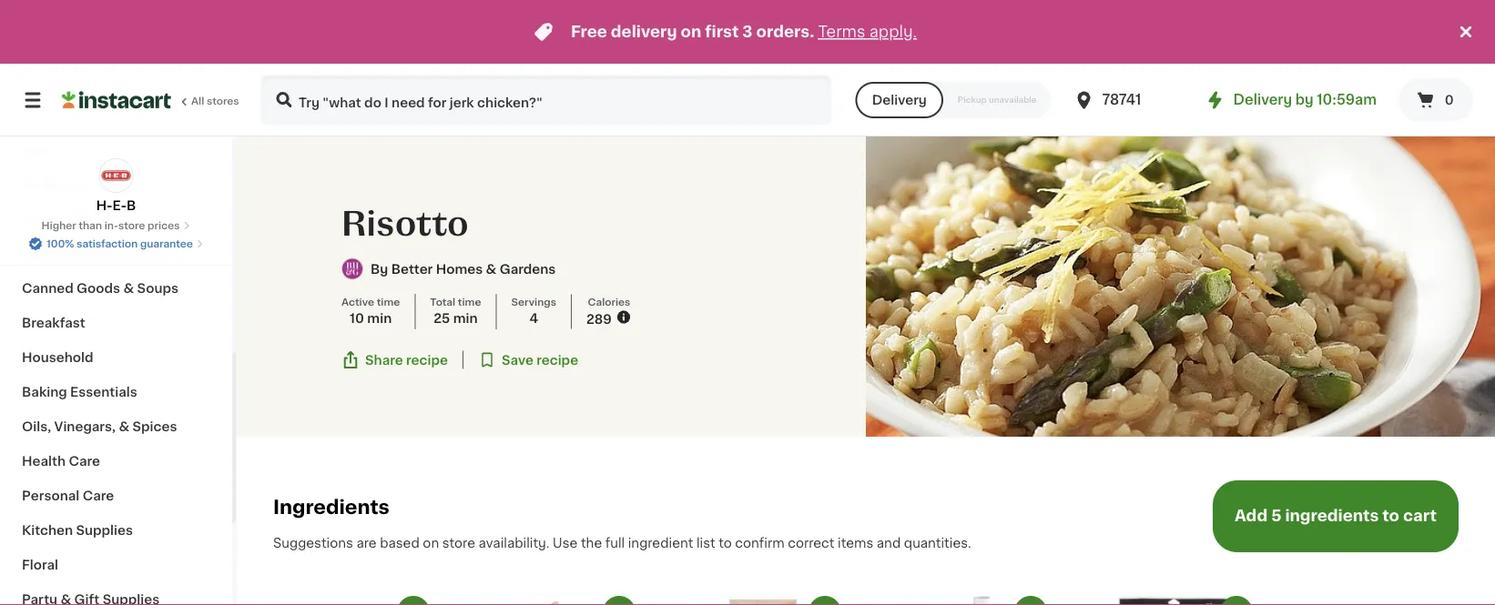 Task type: locate. For each thing, give the bounding box(es) containing it.
floral link
[[11, 548, 221, 583]]

care inside personal care link
[[83, 490, 114, 503]]

1 vertical spatial on
[[423, 537, 439, 550]]

service type group
[[856, 82, 1052, 118]]

recipe right save
[[537, 354, 579, 367]]

2 recipe from the left
[[537, 354, 579, 367]]

None search field
[[261, 75, 832, 126]]

satisfaction
[[77, 239, 138, 249]]

delivery inside delivery by 10:59am link
[[1234, 93, 1293, 107]]

household
[[22, 352, 93, 364]]

1 vertical spatial store
[[443, 537, 476, 550]]

delivery
[[1234, 93, 1293, 107], [873, 94, 927, 107]]

time for 10 min
[[377, 297, 400, 307]]

save recipe
[[502, 354, 579, 367]]

1 time from the left
[[377, 297, 400, 307]]

1 vertical spatial to
[[719, 537, 732, 550]]

care up supplies
[[83, 490, 114, 503]]

1 horizontal spatial min
[[453, 312, 478, 325]]

1 product group from the left
[[273, 597, 430, 606]]

limited time offer region
[[0, 0, 1456, 64]]

2 min from the left
[[453, 312, 478, 325]]

risotto image
[[866, 137, 1496, 437]]

canned
[[22, 282, 74, 295]]

oils,
[[22, 421, 51, 434]]

delivery left the by
[[1234, 93, 1293, 107]]

all stores
[[191, 96, 239, 106]]

on left first
[[681, 24, 702, 40]]

prepared
[[22, 179, 82, 191]]

recipe inside button
[[406, 354, 448, 367]]

breakfast link
[[11, 306, 221, 341]]

apply.
[[870, 24, 917, 40]]

78741
[[1103, 93, 1142, 107]]

personal
[[22, 490, 79, 503]]

care inside health care link
[[69, 456, 100, 468]]

share
[[365, 354, 403, 367]]

1 horizontal spatial time
[[458, 297, 481, 307]]

share recipe button
[[342, 351, 448, 369]]

0 horizontal spatial delivery
[[873, 94, 927, 107]]

health
[[22, 456, 66, 468]]

baking
[[22, 386, 67, 399]]

terms
[[818, 24, 866, 40]]

add 5 ingredients to cart button
[[1213, 481, 1459, 553]]

0 vertical spatial to
[[1383, 508, 1400, 524]]

confirm
[[735, 537, 785, 550]]

min for 10 min
[[367, 312, 392, 325]]

store left the availability.
[[443, 537, 476, 550]]

soups
[[137, 282, 179, 295]]

to right list
[[719, 537, 732, 550]]

based
[[380, 537, 420, 550]]

store down b
[[118, 221, 145, 231]]

3 product group from the left
[[685, 597, 842, 606]]

prices
[[148, 221, 180, 231]]

by
[[371, 263, 388, 276]]

health care link
[[11, 445, 221, 479]]

instacart logo image
[[62, 89, 171, 111]]

to inside button
[[1383, 508, 1400, 524]]

min right 25
[[453, 312, 478, 325]]

0 horizontal spatial time
[[377, 297, 400, 307]]

servings 4
[[512, 297, 557, 325]]

100% satisfaction guarantee button
[[28, 233, 204, 251]]

h-
[[96, 200, 113, 212]]

0
[[1446, 94, 1455, 107]]

care
[[69, 456, 100, 468], [83, 490, 114, 503]]

10
[[350, 312, 364, 325]]

1 horizontal spatial delivery
[[1234, 93, 1293, 107]]

on right based
[[423, 537, 439, 550]]

than
[[79, 221, 102, 231]]

to
[[1383, 508, 1400, 524], [719, 537, 732, 550]]

goods for canned
[[77, 282, 120, 295]]

min for 25 min
[[453, 312, 478, 325]]

4 product group from the left
[[891, 597, 1048, 606]]

1 vertical spatial care
[[83, 490, 114, 503]]

better
[[392, 263, 433, 276]]

canned goods & soups link
[[11, 271, 221, 306]]

10:59am
[[1318, 93, 1377, 107]]

1 vertical spatial goods
[[77, 282, 120, 295]]

0 vertical spatial care
[[69, 456, 100, 468]]

recipe inside button
[[537, 354, 579, 367]]

goods
[[49, 213, 93, 226], [77, 282, 120, 295]]

terms apply. link
[[818, 24, 917, 40]]

1 min from the left
[[367, 312, 392, 325]]

spices
[[133, 421, 177, 434]]

on
[[681, 24, 702, 40], [423, 537, 439, 550]]

1 recipe from the left
[[406, 354, 448, 367]]

ingredients
[[1286, 508, 1380, 524]]

h-e-b
[[96, 200, 136, 212]]

time
[[377, 297, 400, 307], [458, 297, 481, 307]]

servings
[[512, 297, 557, 307]]

breakfast
[[22, 317, 85, 330]]

min right '10'
[[367, 312, 392, 325]]

goods up "100%"
[[49, 213, 93, 226]]

0 vertical spatial on
[[681, 24, 702, 40]]

suggestions are based on store availability. use the full ingredient list to confirm correct items and quantities.
[[273, 537, 972, 550]]

higher than in-store prices link
[[41, 219, 191, 233]]

household link
[[11, 341, 221, 375]]

0 horizontal spatial on
[[423, 537, 439, 550]]

quantities.
[[904, 537, 972, 550]]

4
[[530, 312, 538, 325]]

0 horizontal spatial recipe
[[406, 354, 448, 367]]

personal care
[[22, 490, 114, 503]]

recipe right share
[[406, 354, 448, 367]]

78741 button
[[1074, 75, 1183, 126]]

&
[[96, 213, 106, 226], [106, 248, 117, 261], [486, 263, 497, 276], [123, 282, 134, 295], [119, 421, 129, 434]]

the
[[581, 537, 602, 550]]

delivery inside delivery button
[[873, 94, 927, 107]]

0 vertical spatial store
[[118, 221, 145, 231]]

dry
[[22, 213, 46, 226]]

2 time from the left
[[458, 297, 481, 307]]

time inside active time 10 min
[[377, 297, 400, 307]]

orders.
[[757, 24, 815, 40]]

all stores link
[[62, 75, 241, 126]]

in-
[[105, 221, 118, 231]]

correct
[[788, 537, 835, 550]]

to left "cart"
[[1383, 508, 1400, 524]]

recipe for save recipe
[[537, 354, 579, 367]]

time right total
[[458, 297, 481, 307]]

floral
[[22, 559, 58, 572]]

goods down condiments & sauces
[[77, 282, 120, 295]]

5 product group from the left
[[1097, 597, 1254, 606]]

1 horizontal spatial to
[[1383, 508, 1400, 524]]

use
[[553, 537, 578, 550]]

prepared foods link
[[11, 168, 221, 202]]

supplies
[[76, 525, 133, 538]]

items
[[838, 537, 874, 550]]

0 horizontal spatial to
[[719, 537, 732, 550]]

0 vertical spatial goods
[[49, 213, 93, 226]]

condiments
[[22, 248, 103, 261]]

time right active
[[377, 297, 400, 307]]

recipe for share recipe
[[406, 354, 448, 367]]

kitchen supplies link
[[11, 514, 221, 548]]

save
[[502, 354, 534, 367]]

all
[[191, 96, 204, 106]]

1 horizontal spatial on
[[681, 24, 702, 40]]

delivery down apply.
[[873, 94, 927, 107]]

0 horizontal spatial min
[[367, 312, 392, 325]]

min inside active time 10 min
[[367, 312, 392, 325]]

suggestions
[[273, 537, 353, 550]]

1 horizontal spatial recipe
[[537, 354, 579, 367]]

by better homes & gardens
[[371, 263, 556, 276]]

goods for dry
[[49, 213, 93, 226]]

care down vinegars, at bottom left
[[69, 456, 100, 468]]

recipe
[[406, 354, 448, 367], [537, 354, 579, 367]]

are
[[357, 537, 377, 550]]

product group
[[273, 597, 430, 606], [479, 597, 636, 606], [685, 597, 842, 606], [891, 597, 1048, 606], [1097, 597, 1254, 606]]

time inside total time 25 min
[[458, 297, 481, 307]]

min inside total time 25 min
[[453, 312, 478, 325]]



Task type: describe. For each thing, give the bounding box(es) containing it.
dry goods & pasta link
[[11, 202, 221, 237]]

delivery by 10:59am
[[1234, 93, 1377, 107]]

delivery for delivery by 10:59am
[[1234, 93, 1293, 107]]

dry goods & pasta
[[22, 213, 146, 226]]

add
[[1235, 508, 1268, 524]]

& for soups
[[123, 282, 134, 295]]

25
[[434, 312, 450, 325]]

guarantee
[[140, 239, 193, 249]]

care for health care
[[69, 456, 100, 468]]

list
[[697, 537, 716, 550]]

save recipe button
[[478, 351, 579, 369]]

homes
[[436, 263, 483, 276]]

5
[[1272, 508, 1282, 524]]

delivery for delivery
[[873, 94, 927, 107]]

100% satisfaction guarantee
[[47, 239, 193, 249]]

100%
[[47, 239, 74, 249]]

on inside limited time offer region
[[681, 24, 702, 40]]

calories
[[588, 297, 631, 307]]

higher
[[41, 221, 76, 231]]

total time 25 min
[[430, 297, 481, 325]]

foods
[[85, 179, 126, 191]]

cart
[[1404, 508, 1438, 524]]

canned goods & soups
[[22, 282, 179, 295]]

delivery button
[[856, 82, 944, 118]]

b
[[127, 200, 136, 212]]

gardens
[[500, 263, 556, 276]]

oils, vinegars, & spices
[[22, 421, 177, 434]]

Search field
[[262, 77, 831, 124]]

stores
[[207, 96, 239, 106]]

care for personal care
[[83, 490, 114, 503]]

kitchen supplies
[[22, 525, 133, 538]]

baking essentials
[[22, 386, 137, 399]]

delivery
[[611, 24, 677, 40]]

h-e-b link
[[96, 159, 136, 215]]

0 button
[[1399, 78, 1474, 122]]

active time 10 min
[[342, 297, 400, 325]]

pasta
[[110, 213, 146, 226]]

sauces
[[120, 248, 168, 261]]

baking essentials link
[[11, 375, 221, 410]]

prepared foods
[[22, 179, 126, 191]]

ingredients
[[273, 498, 390, 517]]

higher than in-store prices
[[41, 221, 180, 231]]

add 5 ingredients to cart
[[1235, 508, 1438, 524]]

& for spices
[[119, 421, 129, 434]]

personal care link
[[11, 479, 221, 514]]

1 horizontal spatial store
[[443, 537, 476, 550]]

full
[[606, 537, 625, 550]]

condiments & sauces
[[22, 248, 168, 261]]

3
[[743, 24, 753, 40]]

free
[[571, 24, 608, 40]]

kitchen
[[22, 525, 73, 538]]

condiments & sauces link
[[11, 237, 221, 271]]

& for pasta
[[96, 213, 106, 226]]

free delivery on first 3 orders. terms apply.
[[571, 24, 917, 40]]

active
[[342, 297, 374, 307]]

h-e-b logo image
[[99, 159, 133, 193]]

2 product group from the left
[[479, 597, 636, 606]]

ingredient
[[628, 537, 694, 550]]

0 horizontal spatial store
[[118, 221, 145, 231]]

first
[[705, 24, 739, 40]]

time for 25 min
[[458, 297, 481, 307]]

deli link
[[11, 133, 221, 168]]

e-
[[113, 200, 127, 212]]

289
[[587, 313, 612, 326]]

essentials
[[70, 386, 137, 399]]

oils, vinegars, & spices link
[[11, 410, 221, 445]]

risotto
[[342, 208, 469, 240]]



Task type: vqa. For each thing, say whether or not it's contained in the screenshot.
DRY GOODS & PASTA
yes



